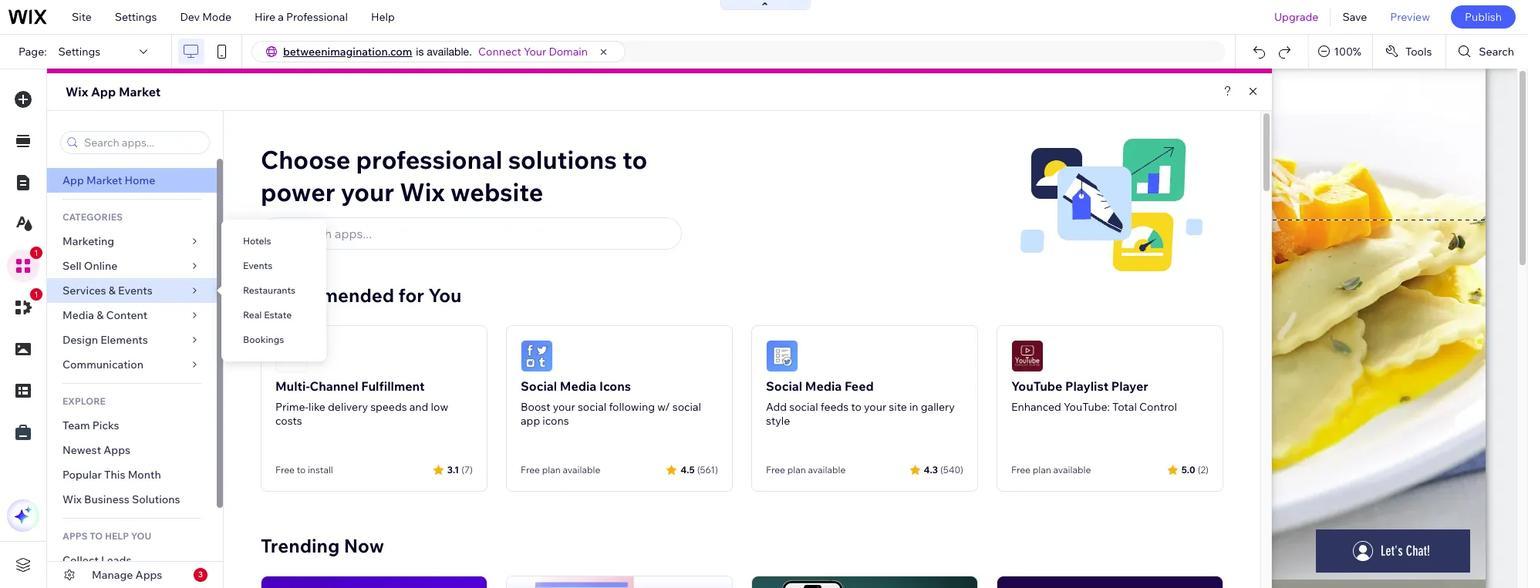 Task type: vqa. For each thing, say whether or not it's contained in the screenshot.
5 Apps
no



Task type: describe. For each thing, give the bounding box(es) containing it.
you
[[428, 284, 462, 307]]

social media icons logo image
[[521, 340, 553, 373]]

1 social from the left
[[578, 400, 607, 414]]

3
[[198, 570, 203, 580]]

0 horizontal spatial settings
[[58, 45, 100, 59]]

install
[[308, 464, 333, 476]]

design elements
[[62, 333, 148, 347]]

a
[[278, 10, 284, 24]]

collect leads link
[[47, 549, 217, 573]]

for
[[399, 284, 424, 307]]

social for social media icons
[[521, 379, 557, 394]]

team
[[62, 419, 90, 433]]

marketing link
[[47, 229, 217, 254]]

2 1 button from the top
[[7, 289, 42, 324]]

available for player
[[1053, 464, 1091, 476]]

playlist
[[1065, 379, 1109, 394]]

newest apps link
[[47, 438, 217, 463]]

dev
[[180, 10, 200, 24]]

control
[[1140, 400, 1177, 414]]

newest
[[62, 444, 101, 458]]

wix for wix app market
[[66, 84, 88, 100]]

leads
[[101, 554, 131, 568]]

& for events
[[109, 284, 116, 298]]

1 horizontal spatial app
[[91, 84, 116, 100]]

2 social from the left
[[673, 400, 701, 414]]

plan for social media icons
[[542, 464, 561, 476]]

icons
[[599, 379, 631, 394]]

style
[[766, 414, 790, 428]]

solutions
[[132, 493, 180, 507]]

free for social media icons
[[521, 464, 540, 476]]

free for multi-channel fulfillment
[[275, 464, 295, 476]]

upgrade
[[1275, 10, 1319, 24]]

explore
[[62, 396, 106, 407]]

wix business solutions link
[[47, 488, 217, 512]]

free to install
[[275, 464, 333, 476]]

bookings
[[243, 334, 284, 346]]

youtube:
[[1064, 400, 1110, 414]]

free for youtube playlist player
[[1011, 464, 1031, 476]]

media & content link
[[47, 303, 217, 328]]

recommended
[[261, 284, 394, 307]]

0 vertical spatial settings
[[115, 10, 157, 24]]

1 for second 1 button from the top of the page
[[34, 290, 39, 299]]

design
[[62, 333, 98, 347]]

dev mode
[[180, 10, 232, 24]]

to
[[90, 531, 103, 542]]

wix for wix business solutions
[[62, 493, 82, 507]]

services
[[62, 284, 106, 298]]

estate
[[264, 309, 292, 321]]

real estate
[[243, 309, 292, 321]]

feeds
[[821, 400, 849, 414]]

0 horizontal spatial app
[[62, 174, 84, 187]]

this
[[104, 468, 125, 482]]

available for icons
[[563, 464, 600, 476]]

your inside choose professional solutions to power your wix website
[[341, 177, 394, 208]]

marketing
[[62, 235, 114, 248]]

1 1 button from the top
[[7, 247, 42, 282]]

wix app market
[[66, 84, 161, 100]]

(2)
[[1198, 464, 1209, 476]]

real
[[243, 309, 262, 321]]

professional
[[286, 10, 348, 24]]

help
[[105, 531, 129, 542]]

wix business solutions
[[62, 493, 180, 507]]

picks
[[92, 419, 119, 433]]

choose professional solutions to power your wix website
[[261, 144, 647, 208]]

feed
[[845, 379, 874, 394]]

plan for youtube playlist player
[[1033, 464, 1051, 476]]

team picks link
[[47, 414, 217, 438]]

available.
[[427, 46, 472, 58]]

w/
[[658, 400, 670, 414]]

100% button
[[1309, 35, 1372, 69]]

0 horizontal spatial events
[[118, 284, 153, 298]]

0 horizontal spatial to
[[297, 464, 306, 476]]

sell online link
[[47, 254, 217, 279]]

plan for social media feed
[[787, 464, 806, 476]]

media & content
[[62, 309, 148, 322]]

low
[[431, 400, 448, 414]]

categories
[[62, 211, 123, 223]]

& for content
[[97, 309, 104, 322]]

communication link
[[47, 353, 217, 377]]

is
[[416, 46, 424, 58]]

collect
[[62, 554, 99, 568]]

trending
[[261, 535, 340, 558]]

popular this month
[[62, 468, 161, 482]]

(540)
[[940, 464, 964, 476]]

(7)
[[462, 464, 473, 476]]

website
[[451, 177, 543, 208]]

now
[[344, 535, 384, 558]]

multi-channel fulfillment prime-like delivery speeds and low costs
[[275, 379, 448, 428]]

to inside choose professional solutions to power your wix website
[[623, 144, 647, 175]]

apps to help you
[[62, 531, 151, 542]]

domain
[[549, 45, 588, 59]]

4.3 (540)
[[924, 464, 964, 476]]

your inside social media feed add social feeds to your site in gallery style
[[864, 400, 887, 414]]

social inside social media feed add social feeds to your site in gallery style
[[789, 400, 818, 414]]

betweenimagination.com
[[283, 45, 412, 59]]

social media feed logo image
[[766, 340, 799, 373]]

manage apps
[[92, 569, 162, 582]]

site
[[72, 10, 92, 24]]

power
[[261, 177, 335, 208]]

help
[[371, 10, 395, 24]]

in
[[910, 400, 919, 414]]

your inside social media icons boost your social following w/ social app icons
[[553, 400, 575, 414]]

collect leads
[[62, 554, 131, 568]]

team picks
[[62, 419, 119, 433]]

media inside media & content link
[[62, 309, 94, 322]]

newest apps
[[62, 444, 130, 458]]

real estate link
[[221, 303, 326, 328]]

5.0
[[1182, 464, 1196, 476]]



Task type: locate. For each thing, give the bounding box(es) containing it.
&
[[109, 284, 116, 298], [97, 309, 104, 322]]

1 left services
[[34, 290, 39, 299]]

solutions
[[508, 144, 617, 175]]

2 horizontal spatial free plan available
[[1011, 464, 1091, 476]]

1 horizontal spatial media
[[560, 379, 597, 394]]

3 available from the left
[[1053, 464, 1091, 476]]

youtube playlist player logo image
[[1011, 340, 1044, 373]]

1
[[34, 248, 39, 258], [34, 290, 39, 299]]

wix down site
[[66, 84, 88, 100]]

apps right manage
[[135, 569, 162, 582]]

sell online
[[62, 259, 118, 273]]

2 vertical spatial wix
[[62, 493, 82, 507]]

media up feeds
[[805, 379, 842, 394]]

1 plan from the left
[[542, 464, 561, 476]]

1 vertical spatial app
[[62, 174, 84, 187]]

events down hotels
[[243, 260, 273, 272]]

3.1 (7)
[[447, 464, 473, 476]]

1 button left services
[[7, 289, 42, 324]]

1 horizontal spatial free plan available
[[766, 464, 846, 476]]

apps
[[62, 531, 88, 542]]

1 horizontal spatial social
[[766, 379, 803, 394]]

wix down 'professional'
[[400, 177, 445, 208]]

2 horizontal spatial media
[[805, 379, 842, 394]]

publish
[[1465, 10, 1502, 24]]

online
[[84, 259, 118, 273]]

sell
[[62, 259, 82, 273]]

1 vertical spatial settings
[[58, 45, 100, 59]]

5.0 (2)
[[1182, 464, 1209, 476]]

tools
[[1406, 45, 1432, 59]]

bookings link
[[221, 328, 326, 353]]

0 horizontal spatial plan
[[542, 464, 561, 476]]

publish button
[[1451, 5, 1516, 29]]

1 social from the left
[[521, 379, 557, 394]]

1 button left "sell"
[[7, 247, 42, 282]]

1 left marketing
[[34, 248, 39, 258]]

3 social from the left
[[789, 400, 818, 414]]

0 horizontal spatial media
[[62, 309, 94, 322]]

free plan available
[[521, 464, 600, 476], [766, 464, 846, 476], [1011, 464, 1091, 476]]

plan down style
[[787, 464, 806, 476]]

& inside media & content link
[[97, 309, 104, 322]]

social inside social media feed add social feeds to your site in gallery style
[[766, 379, 803, 394]]

4.3
[[924, 464, 938, 476]]

0 vertical spatial app
[[91, 84, 116, 100]]

like
[[309, 400, 326, 414]]

enhanced
[[1011, 400, 1062, 414]]

to inside social media feed add social feeds to your site in gallery style
[[851, 400, 862, 414]]

youtube
[[1011, 379, 1063, 394]]

restaurants link
[[221, 279, 326, 303]]

settings down site
[[58, 45, 100, 59]]

preview
[[1391, 10, 1430, 24]]

2 social from the left
[[766, 379, 803, 394]]

wix inside choose professional solutions to power your wix website
[[400, 177, 445, 208]]

hire
[[255, 10, 276, 24]]

media up design
[[62, 309, 94, 322]]

1 horizontal spatial available
[[808, 464, 846, 476]]

search
[[1479, 45, 1514, 59]]

1 horizontal spatial apps
[[135, 569, 162, 582]]

business
[[84, 493, 129, 507]]

0 vertical spatial market
[[119, 84, 161, 100]]

2 free plan available from the left
[[766, 464, 846, 476]]

2 horizontal spatial plan
[[1033, 464, 1051, 476]]

free down app
[[521, 464, 540, 476]]

1 free plan available from the left
[[521, 464, 600, 476]]

free down enhanced
[[1011, 464, 1031, 476]]

settings left dev
[[115, 10, 157, 24]]

2 free from the left
[[521, 464, 540, 476]]

1 1 from the top
[[34, 248, 39, 258]]

0 horizontal spatial free plan available
[[521, 464, 600, 476]]

your left 'site'
[[864, 400, 887, 414]]

social inside social media icons boost your social following w/ social app icons
[[521, 379, 557, 394]]

free down style
[[766, 464, 785, 476]]

choose
[[261, 144, 351, 175]]

2 horizontal spatial to
[[851, 400, 862, 414]]

free plan available down icons
[[521, 464, 600, 476]]

social right w/
[[673, 400, 701, 414]]

1 for second 1 button from the bottom of the page
[[34, 248, 39, 258]]

1 vertical spatial apps
[[135, 569, 162, 582]]

site
[[889, 400, 907, 414]]

0 vertical spatial apps
[[104, 444, 130, 458]]

& inside services & events link
[[109, 284, 116, 298]]

available down icons
[[563, 464, 600, 476]]

0 horizontal spatial your
[[341, 177, 394, 208]]

free plan available for social media feed
[[766, 464, 846, 476]]

1 horizontal spatial plan
[[787, 464, 806, 476]]

free plan available down style
[[766, 464, 846, 476]]

media inside social media icons boost your social following w/ social app icons
[[560, 379, 597, 394]]

social up add
[[766, 379, 803, 394]]

apps for manage apps
[[135, 569, 162, 582]]

available down the youtube:
[[1053, 464, 1091, 476]]

to
[[623, 144, 647, 175], [851, 400, 862, 414], [297, 464, 306, 476]]

0 vertical spatial 1
[[34, 248, 39, 258]]

free plan available for youtube playlist player
[[1011, 464, 1091, 476]]

events link
[[221, 254, 326, 279]]

1 horizontal spatial settings
[[115, 10, 157, 24]]

search button
[[1447, 35, 1528, 69]]

hotels link
[[221, 229, 326, 254]]

Search apps... field
[[79, 132, 204, 154], [287, 218, 674, 249]]

prime-
[[275, 400, 309, 414]]

app
[[91, 84, 116, 100], [62, 174, 84, 187]]

1 vertical spatial search apps... field
[[287, 218, 674, 249]]

1 horizontal spatial events
[[243, 260, 273, 272]]

4 free from the left
[[1011, 464, 1031, 476]]

available for feed
[[808, 464, 846, 476]]

wix down popular
[[62, 493, 82, 507]]

1 horizontal spatial search apps... field
[[287, 218, 674, 249]]

1 horizontal spatial your
[[553, 400, 575, 414]]

plan down enhanced
[[1033, 464, 1051, 476]]

0 vertical spatial wix
[[66, 84, 88, 100]]

1 vertical spatial market
[[86, 174, 122, 187]]

3 free plan available from the left
[[1011, 464, 1091, 476]]

channel
[[310, 379, 358, 394]]

manage
[[92, 569, 133, 582]]

2 horizontal spatial social
[[789, 400, 818, 414]]

1 available from the left
[[563, 464, 600, 476]]

1 vertical spatial &
[[97, 309, 104, 322]]

1 vertical spatial 1
[[34, 290, 39, 299]]

media inside social media feed add social feeds to your site in gallery style
[[805, 379, 842, 394]]

3.1
[[447, 464, 459, 476]]

1 vertical spatial to
[[851, 400, 862, 414]]

trending now
[[261, 535, 384, 558]]

save button
[[1331, 0, 1379, 34]]

2 vertical spatial to
[[297, 464, 306, 476]]

social media icons boost your social following w/ social app icons
[[521, 379, 701, 428]]

0 horizontal spatial apps
[[104, 444, 130, 458]]

services & events
[[62, 284, 153, 298]]

100%
[[1334, 45, 1362, 59]]

3 free from the left
[[766, 464, 785, 476]]

your
[[341, 177, 394, 208], [553, 400, 575, 414], [864, 400, 887, 414]]

social right add
[[789, 400, 818, 414]]

0 horizontal spatial social
[[578, 400, 607, 414]]

1 vertical spatial wix
[[400, 177, 445, 208]]

1 horizontal spatial to
[[623, 144, 647, 175]]

to right solutions at the left
[[623, 144, 647, 175]]

4.5 (561)
[[681, 464, 718, 476]]

1 vertical spatial events
[[118, 284, 153, 298]]

0 horizontal spatial available
[[563, 464, 600, 476]]

plan
[[542, 464, 561, 476], [787, 464, 806, 476], [1033, 464, 1051, 476]]

3 plan from the left
[[1033, 464, 1051, 476]]

apps up this at the bottom left
[[104, 444, 130, 458]]

available down feeds
[[808, 464, 846, 476]]

& up design elements
[[97, 309, 104, 322]]

0 vertical spatial to
[[623, 144, 647, 175]]

1 vertical spatial 1 button
[[7, 289, 42, 324]]

social for social media feed
[[766, 379, 803, 394]]

to down the feed
[[851, 400, 862, 414]]

0 vertical spatial 1 button
[[7, 247, 42, 282]]

plan down icons
[[542, 464, 561, 476]]

0 horizontal spatial search apps... field
[[79, 132, 204, 154]]

1 horizontal spatial social
[[673, 400, 701, 414]]

total
[[1113, 400, 1137, 414]]

tools button
[[1373, 35, 1446, 69]]

following
[[609, 400, 655, 414]]

communication
[[62, 358, 146, 372]]

recommended for you
[[261, 284, 462, 307]]

add
[[766, 400, 787, 414]]

1 horizontal spatial &
[[109, 284, 116, 298]]

gallery
[[921, 400, 955, 414]]

0 vertical spatial search apps... field
[[79, 132, 204, 154]]

and
[[409, 400, 429, 414]]

1 free from the left
[[275, 464, 295, 476]]

events up media & content link
[[118, 284, 153, 298]]

app
[[521, 414, 540, 428]]

& up media & content
[[109, 284, 116, 298]]

your right power
[[341, 177, 394, 208]]

professional
[[356, 144, 503, 175]]

2 horizontal spatial available
[[1053, 464, 1091, 476]]

restaurants
[[243, 285, 296, 296]]

your right boost
[[553, 400, 575, 414]]

speeds
[[370, 400, 407, 414]]

2 available from the left
[[808, 464, 846, 476]]

search apps... field up home
[[79, 132, 204, 154]]

media
[[62, 309, 94, 322], [560, 379, 597, 394], [805, 379, 842, 394]]

media for social media feed
[[805, 379, 842, 394]]

free plan available for social media icons
[[521, 464, 600, 476]]

free for social media feed
[[766, 464, 785, 476]]

2 plan from the left
[[787, 464, 806, 476]]

elements
[[100, 333, 148, 347]]

1 button
[[7, 247, 42, 282], [7, 289, 42, 324]]

connect
[[478, 45, 521, 59]]

you
[[131, 531, 151, 542]]

0 horizontal spatial social
[[521, 379, 557, 394]]

social up boost
[[521, 379, 557, 394]]

services & events link
[[47, 279, 217, 303]]

0 vertical spatial events
[[243, 260, 273, 272]]

to left install
[[297, 464, 306, 476]]

free left install
[[275, 464, 295, 476]]

multi-channel fulfillment logo image
[[275, 340, 308, 373]]

search apps... field down "website"
[[287, 218, 674, 249]]

apps for newest apps
[[104, 444, 130, 458]]

0 vertical spatial &
[[109, 284, 116, 298]]

apps
[[104, 444, 130, 458], [135, 569, 162, 582]]

hire a professional
[[255, 10, 348, 24]]

free plan available down enhanced
[[1011, 464, 1091, 476]]

media left icons
[[560, 379, 597, 394]]

app market home link
[[47, 168, 217, 193]]

media for social media icons
[[560, 379, 597, 394]]

0 horizontal spatial &
[[97, 309, 104, 322]]

social down icons
[[578, 400, 607, 414]]

2 1 from the top
[[34, 290, 39, 299]]

2 horizontal spatial your
[[864, 400, 887, 414]]



